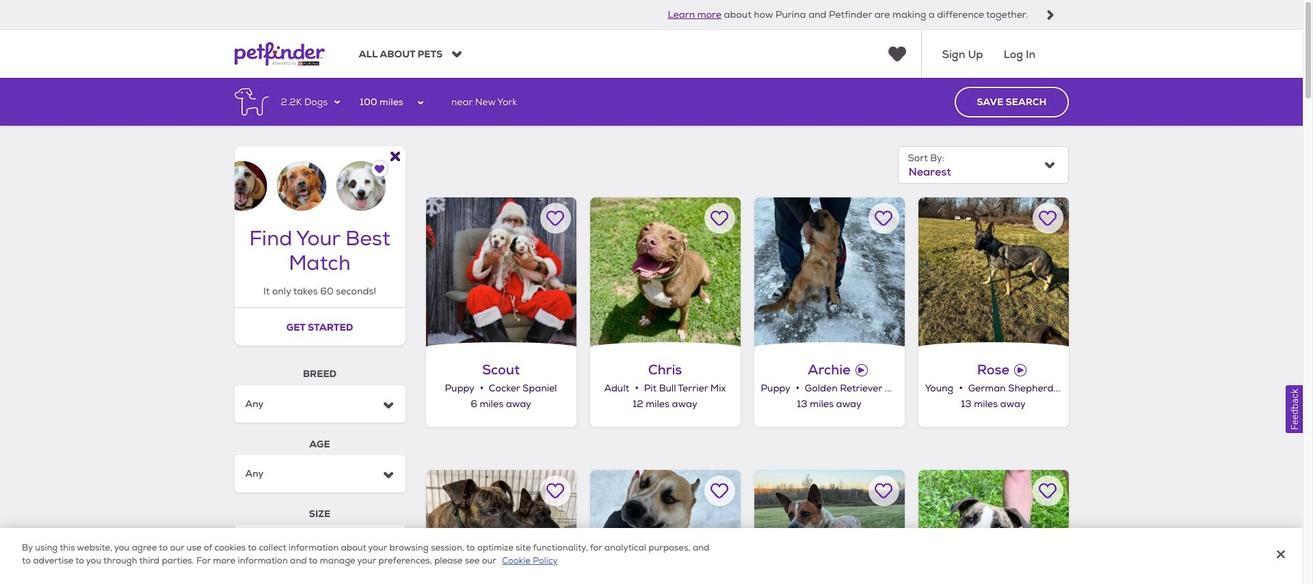 Task type: vqa. For each thing, say whether or not it's contained in the screenshot.
the Scout, adoptable Dog, Puppy Male Cocker Spaniel, 6 miles away. "image"
yes



Task type: locate. For each thing, give the bounding box(es) containing it.
trevor, adoptable dog, puppy male american staffordshire terrier mix, 13 miles away. image
[[426, 470, 576, 585]]

archie , adoptable dog, puppy male golden retriever & german shepherd dog mix, 13 miles away, has video. image
[[754, 198, 905, 348]]

has video image
[[1015, 365, 1027, 377]]

privacy alert dialog
[[0, 529, 1303, 585]]

main content
[[0, 78, 1303, 585]]

potential dog matches image
[[234, 147, 405, 211]]

lonny, adoptable dog, adult male carolina dog & akita mix, 13 miles away, has video. image
[[590, 470, 740, 585]]

petfinder home image
[[234, 30, 325, 78]]

scout, adoptable dog, puppy male cocker spaniel, 6 miles away. image
[[426, 198, 576, 348]]



Task type: describe. For each thing, give the bounding box(es) containing it.
chris, adoptable dog, adult male pit bull terrier mix, 12 miles away. image
[[590, 198, 740, 348]]

rose, adoptable dog, young female german shepherd dog, 13 miles away, has video. image
[[918, 198, 1069, 348]]

jenny, adoptable dog, adult female cattle dog, 13 miles away. image
[[754, 470, 905, 585]]

has video image
[[856, 365, 868, 377]]

brooklyn, adoptable dog, adult male pit bull terrier mix, 13 miles away. image
[[918, 470, 1069, 585]]



